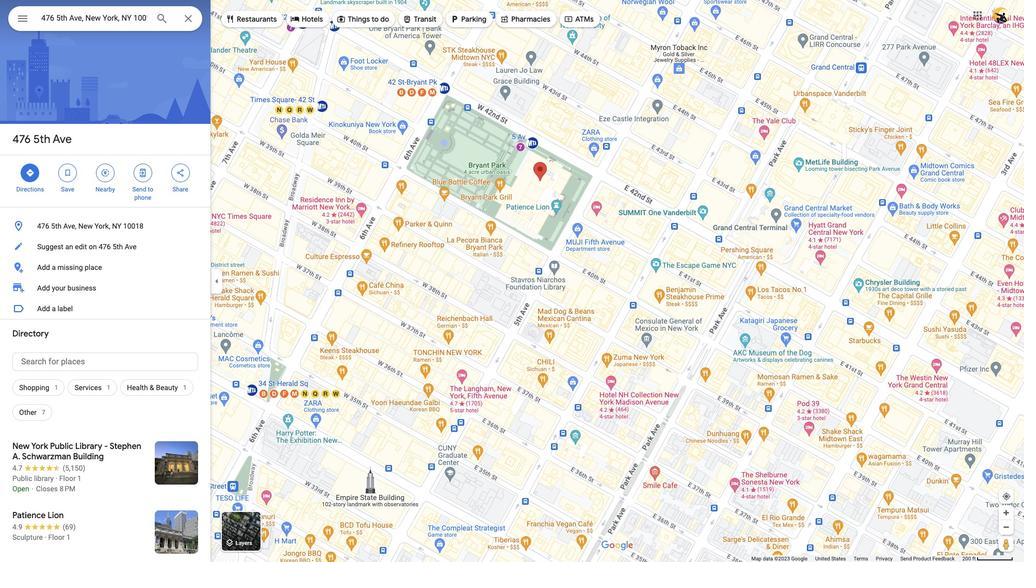Task type: describe. For each thing, give the bounding box(es) containing it.
476 inside suggest an edit on 476 5th ave button
[[99, 243, 111, 251]]

product
[[913, 556, 932, 562]]

google
[[792, 556, 808, 562]]


[[101, 167, 110, 179]]

476 5th Ave, New York, NY 10018 field
[[8, 6, 202, 31]]

to inside send to phone
[[148, 186, 153, 193]]

200
[[963, 556, 971, 562]]

data
[[763, 556, 773, 562]]

terms button
[[854, 555, 869, 562]]

 button
[[8, 6, 37, 33]]

collapse side panel image
[[211, 275, 222, 287]]

a for missing
[[52, 263, 56, 271]]

1 inside services 1
[[107, 384, 110, 391]]

pharmacies
[[511, 14, 551, 24]]

york,
[[95, 222, 110, 230]]

send product feedback
[[901, 556, 955, 562]]

add your business link
[[0, 278, 211, 298]]

ft
[[973, 556, 976, 562]]

layers
[[236, 540, 252, 547]]

add a missing place
[[37, 263, 102, 271]]

 things to do
[[337, 13, 389, 25]]

an
[[65, 243, 73, 251]]

directions
[[16, 186, 44, 193]]

united states
[[816, 556, 846, 562]]

open
[[12, 485, 29, 493]]

200 ft button
[[963, 556, 1014, 562]]

1 down (69)
[[66, 533, 71, 541]]

states
[[832, 556, 846, 562]]

 atms
[[564, 13, 594, 25]]

 transit
[[403, 13, 437, 25]]

on
[[89, 243, 97, 251]]

library
[[75, 441, 102, 452]]

&
[[150, 383, 154, 392]]

4.7
[[12, 464, 22, 472]]

(69)
[[63, 523, 76, 531]]

476 5th ave
[[12, 132, 72, 147]]

new inside button
[[78, 222, 93, 230]]

4.7 stars 5,150 reviews image
[[12, 463, 85, 473]]

show your location image
[[1002, 492, 1012, 501]]

building
[[73, 452, 104, 462]]

united
[[816, 556, 830, 562]]

phone
[[134, 194, 151, 201]]

nearby
[[96, 186, 115, 193]]

add a missing place button
[[0, 257, 211, 278]]

health
[[127, 383, 148, 392]]


[[25, 167, 35, 179]]

zoom in image
[[1003, 509, 1011, 517]]

floor inside public library · floor 1 open ⋅ closes 8 pm
[[59, 474, 76, 483]]

google account: ben nelson  
(ben.nelson1980@gmail.com) image
[[993, 7, 1009, 24]]

map data ©2023 google
[[752, 556, 808, 562]]

a for label
[[52, 304, 56, 313]]

missing
[[58, 263, 83, 271]]

public inside public library · floor 1 open ⋅ closes 8 pm
[[12, 474, 32, 483]]

476 for 476 5th ave, new york, ny 10018
[[37, 222, 49, 230]]

none text field inside 476 5th ave main content
[[12, 352, 198, 371]]

send for send to phone
[[132, 186, 146, 193]]

parking
[[461, 14, 487, 24]]

4.9
[[12, 523, 22, 531]]

200 ft
[[963, 556, 976, 562]]

restaurants
[[237, 14, 277, 24]]

ave inside button
[[125, 243, 137, 251]]


[[564, 13, 573, 25]]

save
[[61, 186, 74, 193]]

lion
[[48, 510, 64, 521]]

add your business
[[37, 284, 96, 292]]

476 5th ave main content
[[0, 0, 211, 562]]

add a label button
[[0, 298, 211, 319]]

public library · floor 1 open ⋅ closes 8 pm
[[12, 474, 82, 493]]

send product feedback button
[[901, 555, 955, 562]]


[[176, 167, 185, 179]]

zoom out image
[[1003, 523, 1011, 531]]


[[226, 13, 235, 25]]

atms
[[575, 14, 594, 24]]

show street view coverage image
[[999, 536, 1014, 552]]

business
[[68, 284, 96, 292]]

directory
[[12, 329, 49, 339]]



Task type: vqa. For each thing, say whether or not it's contained in the screenshot.
"a" within the Add a missing place Button
yes



Task type: locate. For each thing, give the bounding box(es) containing it.
a left missing
[[52, 263, 56, 271]]


[[403, 13, 412, 25]]

sculpture
[[12, 533, 43, 541]]

shopping
[[19, 383, 49, 392]]

0 horizontal spatial to
[[148, 186, 153, 193]]

1 vertical spatial send
[[901, 556, 912, 562]]

0 horizontal spatial new
[[12, 441, 30, 452]]

add for add a label
[[37, 304, 50, 313]]

476 right on
[[99, 243, 111, 251]]

send to phone
[[132, 186, 153, 201]]

send up phone
[[132, 186, 146, 193]]

ny
[[112, 222, 121, 230]]


[[17, 11, 29, 26]]

floor up "8 pm"
[[59, 474, 76, 483]]

0 horizontal spatial send
[[132, 186, 146, 193]]

new left "york"
[[12, 441, 30, 452]]

1 horizontal spatial 476
[[37, 222, 49, 230]]

None field
[[41, 12, 148, 24]]

privacy
[[876, 556, 893, 562]]


[[337, 13, 346, 25]]

-
[[104, 441, 108, 452]]

1 vertical spatial a
[[52, 304, 56, 313]]


[[138, 167, 147, 179]]

7
[[42, 409, 45, 416]]

add a label
[[37, 304, 73, 313]]

1 inside shopping 1
[[55, 384, 58, 391]]

add left the 'your' at the left of the page
[[37, 284, 50, 292]]

2 horizontal spatial 5th
[[113, 243, 123, 251]]

united states button
[[816, 555, 846, 562]]

0 vertical spatial public
[[50, 441, 73, 452]]

0 horizontal spatial 5th
[[33, 132, 50, 147]]

1 vertical spatial floor
[[48, 533, 65, 541]]


[[450, 13, 459, 25]]

1 vertical spatial ·
[[45, 533, 46, 541]]

0 vertical spatial add
[[37, 263, 50, 271]]

1 horizontal spatial send
[[901, 556, 912, 562]]

 pharmacies
[[500, 13, 551, 25]]

8 pm
[[60, 485, 75, 493]]

ave
[[53, 132, 72, 147], [125, 243, 137, 251]]

 parking
[[450, 13, 487, 25]]

1 inside public library · floor 1 open ⋅ closes 8 pm
[[77, 474, 82, 483]]

476 for 476 5th ave
[[12, 132, 31, 147]]

 hotels
[[290, 13, 323, 25]]

5th for ave
[[33, 132, 50, 147]]

add down suggest
[[37, 263, 50, 271]]

to inside  things to do
[[372, 14, 379, 24]]

5th down ny
[[113, 243, 123, 251]]

476 up suggest
[[37, 222, 49, 230]]

2 add from the top
[[37, 284, 50, 292]]

476 inside 476 5th ave, new york, ny 10018 button
[[37, 222, 49, 230]]

sculpture · floor 1
[[12, 533, 71, 541]]

1 vertical spatial public
[[12, 474, 32, 483]]

suggest an edit on 476 5th ave button
[[0, 236, 211, 257]]

new york public library - stephen a. schwarzman building
[[12, 441, 141, 462]]

5th left ave, on the top of page
[[51, 222, 62, 230]]

send for send product feedback
[[901, 556, 912, 562]]

·
[[56, 474, 57, 483], [45, 533, 46, 541]]

· inside public library · floor 1 open ⋅ closes 8 pm
[[56, 474, 57, 483]]

2 vertical spatial 5th
[[113, 243, 123, 251]]

0 horizontal spatial ·
[[45, 533, 46, 541]]

services
[[75, 383, 102, 392]]

public inside new york public library - stephen a. schwarzman building
[[50, 441, 73, 452]]

· down the 4.9 stars 69 reviews image
[[45, 533, 46, 541]]

health & beauty 1
[[127, 383, 187, 392]]

other
[[19, 408, 37, 416]]

to
[[372, 14, 379, 24], [148, 186, 153, 193]]

· right "library"
[[56, 474, 57, 483]]

send inside send to phone
[[132, 186, 146, 193]]

2 vertical spatial add
[[37, 304, 50, 313]]

label
[[58, 304, 73, 313]]

1 right beauty
[[183, 384, 187, 391]]

0 vertical spatial ·
[[56, 474, 57, 483]]

actions for 476 5th ave region
[[0, 155, 211, 207]]

1 inside health & beauty 1
[[183, 384, 187, 391]]

google maps element
[[0, 0, 1024, 562]]

beauty
[[156, 383, 178, 392]]

shopping 1
[[19, 383, 58, 392]]

1 horizontal spatial to
[[372, 14, 379, 24]]

1 horizontal spatial 5th
[[51, 222, 62, 230]]

0 vertical spatial 476
[[12, 132, 31, 147]]

suggest an edit on 476 5th ave
[[37, 243, 137, 251]]

3 add from the top
[[37, 304, 50, 313]]

ave down 10018
[[125, 243, 137, 251]]

0 vertical spatial new
[[78, 222, 93, 230]]

5th for ave,
[[51, 222, 62, 230]]

terms
[[854, 556, 869, 562]]

things
[[348, 14, 370, 24]]

floor down the 4.9 stars 69 reviews image
[[48, 533, 65, 541]]

new inside new york public library - stephen a. schwarzman building
[[12, 441, 30, 452]]

0 horizontal spatial ave
[[53, 132, 72, 147]]

closes
[[36, 485, 58, 493]]

add for add a missing place
[[37, 263, 50, 271]]

1 right shopping
[[55, 384, 58, 391]]

ave up 
[[53, 132, 72, 147]]

hotels
[[302, 14, 323, 24]]

a
[[52, 263, 56, 271], [52, 304, 56, 313]]

476 5th ave, new york, ny 10018 button
[[0, 216, 211, 236]]

0 vertical spatial a
[[52, 263, 56, 271]]

⋅
[[31, 485, 34, 493]]

add for add your business
[[37, 284, 50, 292]]

a.
[[12, 452, 20, 462]]

0 vertical spatial send
[[132, 186, 146, 193]]

1 vertical spatial 5th
[[51, 222, 62, 230]]

1 right the "services"
[[107, 384, 110, 391]]

1 horizontal spatial ·
[[56, 474, 57, 483]]


[[63, 167, 72, 179]]

york
[[31, 441, 48, 452]]

suggest
[[37, 243, 63, 251]]

feedback
[[933, 556, 955, 562]]

0 vertical spatial to
[[372, 14, 379, 24]]

schwarzman
[[22, 452, 71, 462]]

map
[[752, 556, 762, 562]]

None text field
[[12, 352, 198, 371]]

4.9 stars 69 reviews image
[[12, 522, 76, 532]]


[[500, 13, 509, 25]]

place
[[85, 263, 102, 271]]

 search field
[[8, 6, 202, 33]]

do
[[380, 14, 389, 24]]

1 down (5,150)
[[77, 474, 82, 483]]

public up open on the bottom of the page
[[12, 474, 32, 483]]

©2023
[[775, 556, 790, 562]]

0 vertical spatial ave
[[53, 132, 72, 147]]

 restaurants
[[226, 13, 277, 25]]

476 up 
[[12, 132, 31, 147]]

to up phone
[[148, 186, 153, 193]]

1 a from the top
[[52, 263, 56, 271]]

1 vertical spatial add
[[37, 284, 50, 292]]

2 vertical spatial 476
[[99, 243, 111, 251]]

send left product
[[901, 556, 912, 562]]

public right "york"
[[50, 441, 73, 452]]

1 vertical spatial new
[[12, 441, 30, 452]]

patience lion
[[12, 510, 64, 521]]

0 vertical spatial 5th
[[33, 132, 50, 147]]

footer
[[752, 555, 963, 562]]

services 1
[[75, 383, 110, 392]]

ave,
[[63, 222, 77, 230]]

1 vertical spatial to
[[148, 186, 153, 193]]

library
[[34, 474, 54, 483]]

1 horizontal spatial ave
[[125, 243, 137, 251]]

transit
[[414, 14, 437, 24]]

stephen
[[110, 441, 141, 452]]

1 horizontal spatial public
[[50, 441, 73, 452]]

a left label
[[52, 304, 56, 313]]

10018
[[123, 222, 144, 230]]

your
[[52, 284, 66, 292]]

none field inside 476 5th ave, new york, ny 10018 field
[[41, 12, 148, 24]]

(5,150)
[[63, 464, 85, 472]]

0 horizontal spatial public
[[12, 474, 32, 483]]

send inside button
[[901, 556, 912, 562]]

share
[[173, 186, 188, 193]]

1 horizontal spatial new
[[78, 222, 93, 230]]

to left do
[[372, 14, 379, 24]]

footer inside the google maps element
[[752, 555, 963, 562]]

0 horizontal spatial 476
[[12, 132, 31, 147]]

5th up 
[[33, 132, 50, 147]]


[[290, 13, 300, 25]]

edit
[[75, 243, 87, 251]]

5th
[[33, 132, 50, 147], [51, 222, 62, 230], [113, 243, 123, 251]]

1 vertical spatial 476
[[37, 222, 49, 230]]

2 a from the top
[[52, 304, 56, 313]]

new
[[78, 222, 93, 230], [12, 441, 30, 452]]

footer containing map data ©2023 google
[[752, 555, 963, 562]]

add left label
[[37, 304, 50, 313]]

privacy button
[[876, 555, 893, 562]]

2 horizontal spatial 476
[[99, 243, 111, 251]]

1 add from the top
[[37, 263, 50, 271]]

1 vertical spatial ave
[[125, 243, 137, 251]]

0 vertical spatial floor
[[59, 474, 76, 483]]

other 7
[[19, 408, 45, 416]]

new right ave, on the top of page
[[78, 222, 93, 230]]



